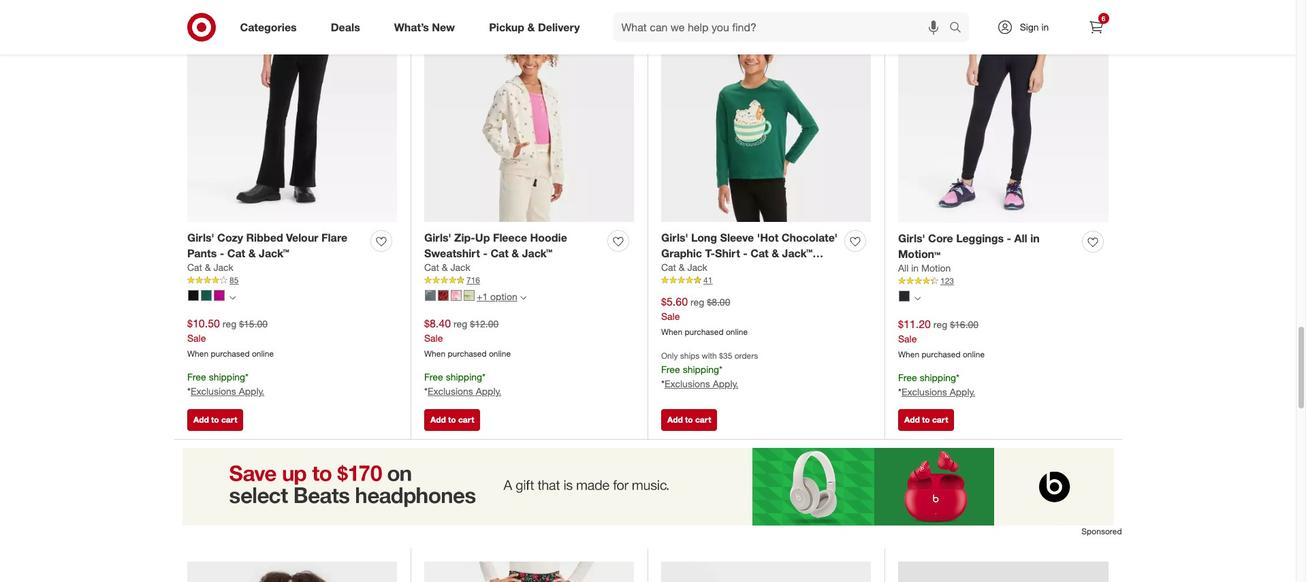 Task type: vqa. For each thing, say whether or not it's contained in the screenshot.
123
yes



Task type: locate. For each thing, give the bounding box(es) containing it.
girls' inside "girls' zip-up fleece hoodie sweatshirt - cat & jack™"
[[424, 231, 451, 244]]

pickup & delivery
[[489, 20, 580, 34]]

all colors element
[[230, 293, 236, 301], [915, 294, 921, 302]]

cat down fleece
[[491, 246, 509, 260]]

girls' cozy ribbed velour flare pants - cat & jack™
[[187, 231, 347, 260]]

2 add to cart button from the left
[[424, 410, 480, 431]]

123
[[940, 276, 954, 286]]

cat
[[227, 246, 245, 260], [491, 246, 509, 260], [751, 246, 769, 260], [187, 262, 202, 273], [424, 262, 439, 273], [661, 262, 676, 273]]

6
[[1102, 14, 1105, 22]]

2 horizontal spatial jack
[[687, 262, 707, 273]]

add to cart button for $11.20
[[898, 410, 954, 431]]

shipping down $8.40 reg $12.00 sale when purchased online
[[446, 371, 482, 383]]

$11.20
[[898, 318, 931, 331]]

to for $5.60
[[685, 415, 693, 425]]

what's
[[394, 20, 429, 34]]

0 horizontal spatial jack
[[213, 262, 233, 273]]

3 jack from the left
[[687, 262, 707, 273]]

exclusions down $11.20 reg $16.00 sale when purchased online
[[902, 386, 947, 398]]

apply. down $8.40 reg $12.00 sale when purchased online
[[476, 385, 501, 397]]

purchased inside $10.50 reg $15.00 sale when purchased online
[[211, 349, 250, 359]]

- down sleeve
[[743, 246, 748, 260]]

exclusions apply. button down $10.50 reg $15.00 sale when purchased online
[[191, 385, 264, 398]]

jack for sweatshirt
[[450, 262, 470, 273]]

3 cat & jack link from the left
[[661, 261, 707, 275]]

What can we help you find? suggestions appear below search field
[[613, 12, 952, 42]]

black image left forest green image
[[188, 290, 199, 301]]

cat & jack link down the sweatshirt
[[424, 261, 470, 275]]

3 add from the left
[[667, 415, 683, 425]]

add for $11.20
[[904, 415, 920, 425]]

&
[[527, 20, 535, 34], [248, 246, 256, 260], [512, 246, 519, 260], [772, 246, 779, 260], [205, 262, 211, 273], [442, 262, 448, 273], [679, 262, 685, 273]]

cat down pants
[[187, 262, 202, 273]]

cart for $8.40
[[458, 415, 474, 425]]

in up 123 link
[[1031, 231, 1040, 245]]

exclusions apply. button
[[665, 377, 738, 391], [191, 385, 264, 398], [428, 385, 501, 398], [902, 385, 975, 399]]

exclusions down ships
[[665, 378, 710, 390]]

shipping for girls' zip-up fleece hoodie sweatshirt - cat & jack™
[[446, 371, 482, 383]]

girls' inside girls' core leggings - all in motion™
[[898, 231, 925, 245]]

$10.50 reg $15.00 sale when purchased online
[[187, 317, 274, 359]]

add to cart for $8.40
[[430, 415, 474, 425]]

1 add to cart button from the left
[[187, 410, 243, 431]]

2 to from the left
[[448, 415, 456, 425]]

motion
[[921, 262, 951, 274]]

black image left all colors icon
[[899, 291, 910, 302]]

0 horizontal spatial cat & jack link
[[187, 261, 233, 275]]

online down $12.00
[[489, 349, 511, 359]]

cart
[[221, 415, 237, 425], [458, 415, 474, 425], [695, 415, 711, 425], [932, 415, 948, 425]]

jack down the sweatshirt
[[450, 262, 470, 273]]

2 cat & jack link from the left
[[424, 261, 470, 275]]

delivery
[[538, 20, 580, 34]]

girls' up the sweatshirt
[[424, 231, 451, 244]]

sale inside $8.40 reg $12.00 sale when purchased online
[[424, 333, 443, 344]]

reg for $5.60
[[691, 297, 704, 308]]

all in motion link
[[898, 262, 951, 275]]

exclusions
[[665, 378, 710, 390], [191, 385, 236, 397], [428, 385, 473, 397], [902, 386, 947, 398]]

free shipping * * exclusions apply. for $11.20
[[898, 372, 975, 398]]

free down $11.20 reg $16.00 sale when purchased online
[[898, 372, 917, 384]]

free shipping * * exclusions apply. down $11.20 reg $16.00 sale when purchased online
[[898, 372, 975, 398]]

1 jack™ from the left
[[259, 246, 289, 260]]

free
[[661, 364, 680, 375], [187, 371, 206, 383], [424, 371, 443, 383], [898, 372, 917, 384]]

search
[[943, 22, 976, 35]]

girls' cozy ribbed velour flare pants - cat & jack™ image
[[187, 12, 397, 222], [187, 12, 397, 222]]

1 cart from the left
[[221, 415, 237, 425]]

purchased down "$15.00"
[[211, 349, 250, 359]]

& right pickup
[[527, 20, 535, 34]]

add to cart for $5.60
[[667, 415, 711, 425]]

jack
[[213, 262, 233, 273], [450, 262, 470, 273], [687, 262, 707, 273]]

to for $11.20
[[922, 415, 930, 425]]

in for all in motion
[[911, 262, 919, 274]]

3 add to cart button from the left
[[661, 410, 717, 431]]

when up only
[[661, 327, 682, 337]]

& down the sweatshirt
[[442, 262, 448, 273]]

girls' zip-up fleece hoodie sweatshirt - cat & jack™ image
[[424, 12, 634, 222], [424, 12, 634, 222]]

free for girls' cozy ribbed velour flare pants - cat & jack™
[[187, 371, 206, 383]]

hoodie
[[530, 231, 567, 244]]

free for girls' core leggings - all in motion™
[[898, 372, 917, 384]]

girls'
[[187, 231, 214, 244], [424, 231, 451, 244], [661, 231, 688, 244], [898, 231, 925, 245]]

online inside $11.20 reg $16.00 sale when purchased online
[[963, 350, 985, 360]]

purchased
[[685, 327, 724, 337], [211, 349, 250, 359], [448, 349, 487, 359], [922, 350, 961, 360]]

free shipping * * exclusions apply.
[[187, 371, 264, 397], [424, 371, 501, 397], [898, 372, 975, 398]]

online inside $8.40 reg $12.00 sale when purchased online
[[489, 349, 511, 359]]

apply. for girls' core leggings - all in motion™
[[950, 386, 975, 398]]

all colors + 1 more colors element
[[520, 293, 526, 301]]

online
[[726, 327, 748, 337], [252, 349, 274, 359], [489, 349, 511, 359], [963, 350, 985, 360]]

all colors element for $11.20
[[915, 294, 921, 302]]

shipping down $10.50 reg $15.00 sale when purchased online
[[209, 371, 245, 383]]

free down $10.50 reg $15.00 sale when purchased online
[[187, 371, 206, 383]]

0 horizontal spatial in
[[911, 262, 919, 274]]

add to cart button for $10.50
[[187, 410, 243, 431]]

exclusions apply. button down $11.20 reg $16.00 sale when purchased online
[[902, 385, 975, 399]]

cat inside girls' cozy ribbed velour flare pants - cat & jack™
[[227, 246, 245, 260]]

purchased down $16.00
[[922, 350, 961, 360]]

jack™ inside "girls' zip-up fleece hoodie sweatshirt - cat & jack™"
[[522, 246, 553, 260]]

apply. down $11.20 reg $16.00 sale when purchased online
[[950, 386, 975, 398]]

2 horizontal spatial in
[[1042, 21, 1049, 33]]

when down $8.40
[[424, 349, 446, 359]]

1 to from the left
[[211, 415, 219, 425]]

add to cart for $11.20
[[904, 415, 948, 425]]

pants
[[187, 246, 217, 260]]

exclusions for girls' core leggings - all in motion™
[[902, 386, 947, 398]]

-
[[1007, 231, 1011, 245], [220, 246, 224, 260], [483, 246, 488, 260], [743, 246, 748, 260]]

0 horizontal spatial free shipping * * exclusions apply.
[[187, 371, 264, 397]]

exclusions apply. button down $8.40 reg $12.00 sale when purchased online
[[428, 385, 501, 398]]

4 add to cart button from the left
[[898, 410, 954, 431]]

0 horizontal spatial jack™
[[259, 246, 289, 260]]

all
[[1014, 231, 1027, 245], [898, 262, 909, 274]]

online inside $10.50 reg $15.00 sale when purchased online
[[252, 349, 274, 359]]

sale down $11.20
[[898, 333, 917, 345]]

girls' 10pk lightweight ankle socks - cat & jack™ image
[[661, 562, 871, 582], [661, 562, 871, 582]]

apply. down $35
[[713, 378, 738, 390]]

sale inside $10.50 reg $15.00 sale when purchased online
[[187, 333, 206, 344]]

& down fleece
[[512, 246, 519, 260]]

online up orders
[[726, 327, 748, 337]]

& down ribbed
[[248, 246, 256, 260]]

0 vertical spatial all
[[1014, 231, 1027, 245]]

in down motion™
[[911, 262, 919, 274]]

sale inside "$5.60 reg $8.00 sale when purchased online"
[[661, 311, 680, 322]]

reg right $8.40
[[454, 318, 467, 330]]

cat & jack down the sweatshirt
[[424, 262, 470, 273]]

cat & jack link for graphic
[[661, 261, 707, 275]]

1 horizontal spatial free shipping * * exclusions apply.
[[424, 371, 501, 397]]

when inside $8.40 reg $12.00 sale when purchased online
[[424, 349, 446, 359]]

add
[[193, 415, 209, 425], [430, 415, 446, 425], [667, 415, 683, 425], [904, 415, 920, 425]]

when down $11.20
[[898, 350, 919, 360]]

cart for $11.20
[[932, 415, 948, 425]]

purchased for $8.40
[[448, 349, 487, 359]]

cat & jack down pants
[[187, 262, 233, 273]]

4 to from the left
[[922, 415, 930, 425]]

1 add from the left
[[193, 415, 209, 425]]

3 add to cart from the left
[[667, 415, 711, 425]]

girls' long sleeve 'unicorn' graphic t-shirt - cat & jack™ soft pink image
[[187, 562, 397, 582], [187, 562, 397, 582]]

free down $8.40 reg $12.00 sale when purchased online
[[424, 371, 443, 383]]

4 add to cart from the left
[[904, 415, 948, 425]]

1 vertical spatial in
[[1031, 231, 1040, 245]]

new
[[432, 20, 455, 34]]

free shipping * * exclusions apply. down $10.50 reg $15.00 sale when purchased online
[[187, 371, 264, 397]]

purchased for $10.50
[[211, 349, 250, 359]]

cat & jack down graphic
[[661, 262, 707, 273]]

2 horizontal spatial free shipping * * exclusions apply.
[[898, 372, 975, 398]]

4 add from the left
[[904, 415, 920, 425]]

online for $10.50
[[252, 349, 274, 359]]

+1 option button
[[419, 286, 532, 308]]

purchased up with
[[685, 327, 724, 337]]

cat & jack link down graphic
[[661, 261, 707, 275]]

*
[[719, 364, 723, 375], [245, 371, 249, 383], [482, 371, 486, 383], [956, 372, 960, 384], [661, 378, 665, 390], [187, 385, 191, 397], [424, 385, 428, 397], [898, 386, 902, 398]]

exclusions for girls' zip-up fleece hoodie sweatshirt - cat & jack™
[[428, 385, 473, 397]]

sale inside $11.20 reg $16.00 sale when purchased online
[[898, 333, 917, 345]]

what's new link
[[383, 12, 472, 42]]

3 to from the left
[[685, 415, 693, 425]]

0 horizontal spatial cat & jack
[[187, 262, 233, 273]]

to
[[211, 415, 219, 425], [448, 415, 456, 425], [685, 415, 693, 425], [922, 415, 930, 425]]

shipping down with
[[683, 364, 719, 375]]

to for $10.50
[[211, 415, 219, 425]]

3 cat & jack from the left
[[661, 262, 707, 273]]

cat & jack link
[[187, 261, 233, 275], [424, 261, 470, 275], [661, 261, 707, 275]]

1 horizontal spatial cat & jack
[[424, 262, 470, 273]]

purchased down $12.00
[[448, 349, 487, 359]]

reg inside $11.20 reg $16.00 sale when purchased online
[[934, 319, 947, 331]]

sale
[[661, 311, 680, 322], [187, 333, 206, 344], [424, 333, 443, 344], [898, 333, 917, 345]]

cat & jack link for pants
[[187, 261, 233, 275]]

reg
[[691, 297, 704, 308], [223, 318, 236, 330], [454, 318, 467, 330], [934, 319, 947, 331]]

all down motion™
[[898, 262, 909, 274]]

2 cart from the left
[[458, 415, 474, 425]]

add to cart
[[193, 415, 237, 425], [430, 415, 474, 425], [667, 415, 711, 425], [904, 415, 948, 425]]

when down $10.50
[[187, 349, 209, 359]]

reg inside $10.50 reg $15.00 sale when purchased online
[[223, 318, 236, 330]]

jack for pants
[[213, 262, 233, 273]]

2 add from the left
[[430, 415, 446, 425]]

exclusions down $10.50 reg $15.00 sale when purchased online
[[191, 385, 236, 397]]

all colors + 1 more colors image
[[520, 295, 526, 301]]

1 jack from the left
[[213, 262, 233, 273]]

$8.40
[[424, 317, 451, 331]]

apply.
[[713, 378, 738, 390], [239, 385, 264, 397], [476, 385, 501, 397], [950, 386, 975, 398]]

1 horizontal spatial in
[[1031, 231, 1040, 245]]

0 horizontal spatial all
[[898, 262, 909, 274]]

up
[[475, 231, 490, 244]]

girls' inside girls' cozy ribbed velour flare pants - cat & jack™
[[187, 231, 214, 244]]

reg left $8.00
[[691, 297, 704, 308]]

girls' 10pk athletic crew socks - cat & jack™ white image
[[898, 562, 1109, 582]]

add to cart button
[[187, 410, 243, 431], [424, 410, 480, 431], [661, 410, 717, 431], [898, 410, 954, 431]]

categories link
[[228, 12, 314, 42]]

3 cart from the left
[[695, 415, 711, 425]]

free down only
[[661, 364, 680, 375]]

2 cat & jack from the left
[[424, 262, 470, 273]]

girls' core leggings - all in motion™ image
[[898, 12, 1109, 223], [898, 12, 1109, 223]]

girls' long sleeve 'hot chocolate' graphic t-shirt - cat & jack™ forest green image
[[661, 12, 871, 222], [661, 12, 871, 222]]

reg inside "$5.60 reg $8.00 sale when purchased online"
[[691, 297, 704, 308]]

charcoal gray image
[[425, 290, 436, 301]]

shipping down $11.20 reg $16.00 sale when purchased online
[[920, 372, 956, 384]]

3 jack™ from the left
[[782, 246, 813, 260]]

$16.00
[[950, 319, 979, 331]]

sign in
[[1020, 21, 1049, 33]]

- down cozy
[[220, 246, 224, 260]]

- right leggings on the right of the page
[[1007, 231, 1011, 245]]

girls' core leggings - all in motion™ link
[[898, 231, 1077, 262]]

jack up 41
[[687, 262, 707, 273]]

exclusions down $8.40 reg $12.00 sale when purchased online
[[428, 385, 473, 397]]

1 add to cart from the left
[[193, 415, 237, 425]]

apply. down $10.50 reg $15.00 sale when purchased online
[[239, 385, 264, 397]]

4 cart from the left
[[932, 415, 948, 425]]

when inside $10.50 reg $15.00 sale when purchased online
[[187, 349, 209, 359]]

cat & jack link down pants
[[187, 261, 233, 275]]

girls' holiday 'floral' leggings - cat & jack™ black image
[[424, 562, 634, 582], [424, 562, 634, 582]]

in right sign
[[1042, 21, 1049, 33]]

- inside girls' cozy ribbed velour flare pants - cat & jack™
[[220, 246, 224, 260]]

jack™ down ribbed
[[259, 246, 289, 260]]

all colors element up $11.20
[[915, 294, 921, 302]]

jack™ down "hoodie"
[[522, 246, 553, 260]]

exclusions for girls' cozy ribbed velour flare pants - cat & jack™
[[191, 385, 236, 397]]

1 horizontal spatial all
[[1014, 231, 1027, 245]]

free shipping * * exclusions apply. down $8.40 reg $12.00 sale when purchased online
[[424, 371, 501, 397]]

girls' inside girls' long sleeve 'hot chocolate' graphic t-shirt - cat & jack™ forest green
[[661, 231, 688, 244]]

apply. inside only ships with $35 orders free shipping * * exclusions apply.
[[713, 378, 738, 390]]

1 horizontal spatial cat & jack link
[[424, 261, 470, 275]]

all inside girls' core leggings - all in motion™
[[1014, 231, 1027, 245]]

jack™
[[259, 246, 289, 260], [522, 246, 553, 260], [782, 246, 813, 260]]

long
[[691, 231, 717, 244]]

1 horizontal spatial all colors element
[[915, 294, 921, 302]]

girls' zip-up fleece hoodie sweatshirt - cat & jack™
[[424, 231, 567, 260]]

apply. for girls' zip-up fleece hoodie sweatshirt - cat & jack™
[[476, 385, 501, 397]]

sale down $8.40
[[424, 333, 443, 344]]

all colors element right pink 'icon' at the left of page
[[230, 293, 236, 301]]

cat & jack link for sweatshirt
[[424, 261, 470, 275]]

online inside "$5.60 reg $8.00 sale when purchased online"
[[726, 327, 748, 337]]

2 horizontal spatial jack™
[[782, 246, 813, 260]]

when inside $11.20 reg $16.00 sale when purchased online
[[898, 350, 919, 360]]

add to cart for $10.50
[[193, 415, 237, 425]]

purchased inside $8.40 reg $12.00 sale when purchased online
[[448, 349, 487, 359]]

reg left $16.00
[[934, 319, 947, 331]]

to for $8.40
[[448, 415, 456, 425]]

jack™ down chocolate'
[[782, 246, 813, 260]]

2 add to cart from the left
[[430, 415, 474, 425]]

pink image
[[214, 290, 225, 301]]

all in motion
[[898, 262, 951, 274]]

pickup & delivery link
[[477, 12, 597, 42]]

purchased inside "$5.60 reg $8.00 sale when purchased online"
[[685, 327, 724, 337]]

1 horizontal spatial black image
[[899, 291, 910, 302]]

1 cat & jack link from the left
[[187, 261, 233, 275]]

sign
[[1020, 21, 1039, 33]]

online down "$15.00"
[[252, 349, 274, 359]]

black image
[[188, 290, 199, 301], [899, 291, 910, 302]]

when inside "$5.60 reg $8.00 sale when purchased online"
[[661, 327, 682, 337]]

core
[[928, 231, 953, 245]]

sleeve
[[720, 231, 754, 244]]

& down 'hot
[[772, 246, 779, 260]]

online down $16.00
[[963, 350, 985, 360]]

2 jack from the left
[[450, 262, 470, 273]]

2 horizontal spatial cat & jack
[[661, 262, 707, 273]]

sale down $10.50
[[187, 333, 206, 344]]

$12.00
[[470, 318, 499, 330]]

2 horizontal spatial cat & jack link
[[661, 261, 707, 275]]

advertisement region
[[174, 448, 1122, 526]]

0 horizontal spatial all colors element
[[230, 293, 236, 301]]

& inside "girls' zip-up fleece hoodie sweatshirt - cat & jack™"
[[512, 246, 519, 260]]

2 jack™ from the left
[[522, 246, 553, 260]]

girls' up graphic
[[661, 231, 688, 244]]

all colors image
[[230, 295, 236, 301]]

purchased inside $11.20 reg $16.00 sale when purchased online
[[922, 350, 961, 360]]

in for sign in
[[1042, 21, 1049, 33]]

cat & jack for pants
[[187, 262, 233, 273]]

girls' up pants
[[187, 231, 214, 244]]

sale down '$5.60'
[[661, 311, 680, 322]]

jack™ inside girls' cozy ribbed velour flare pants - cat & jack™
[[259, 246, 289, 260]]

all right leggings on the right of the page
[[1014, 231, 1027, 245]]

0 vertical spatial in
[[1042, 21, 1049, 33]]

cat & jack
[[187, 262, 233, 273], [424, 262, 470, 273], [661, 262, 707, 273]]

leggings
[[956, 231, 1004, 245]]

jack up 85
[[213, 262, 233, 273]]

flare
[[321, 231, 347, 244]]

girls' up motion™
[[898, 231, 925, 245]]

add to cart button for $5.60
[[661, 410, 717, 431]]

1 horizontal spatial jack™
[[522, 246, 553, 260]]

- down up in the left of the page
[[483, 246, 488, 260]]

girls' long sleeve 'hot chocolate' graphic t-shirt - cat & jack™ forest green
[[661, 231, 838, 275]]

cat down cozy
[[227, 246, 245, 260]]

716
[[466, 275, 480, 286]]

2 vertical spatial in
[[911, 262, 919, 274]]

1 cat & jack from the left
[[187, 262, 233, 273]]

cat down 'hot
[[751, 246, 769, 260]]

all colors image
[[915, 295, 921, 302]]

shipping
[[683, 364, 719, 375], [209, 371, 245, 383], [446, 371, 482, 383], [920, 372, 956, 384]]

1 horizontal spatial jack
[[450, 262, 470, 273]]

when
[[661, 327, 682, 337], [187, 349, 209, 359], [424, 349, 446, 359], [898, 350, 919, 360]]

reg left "$15.00"
[[223, 318, 236, 330]]

girls' for girls' cozy ribbed velour flare pants - cat & jack™
[[187, 231, 214, 244]]

& down pants
[[205, 262, 211, 273]]

reg inside $8.40 reg $12.00 sale when purchased online
[[454, 318, 467, 330]]



Task type: describe. For each thing, give the bounding box(es) containing it.
search button
[[943, 12, 976, 45]]

0 horizontal spatial black image
[[188, 290, 199, 301]]

light olive green image
[[464, 290, 475, 301]]

cat inside girls' long sleeve 'hot chocolate' graphic t-shirt - cat & jack™ forest green
[[751, 246, 769, 260]]

reg for $10.50
[[223, 318, 236, 330]]

cat & jack for graphic
[[661, 262, 707, 273]]

$5.60
[[661, 295, 688, 309]]

ivory tie-dye image
[[451, 290, 462, 301]]

jack for graphic
[[687, 262, 707, 273]]

41
[[703, 275, 713, 286]]

sale for $8.40
[[424, 333, 443, 344]]

& inside girls' long sleeve 'hot chocolate' graphic t-shirt - cat & jack™ forest green
[[772, 246, 779, 260]]

when for $11.20
[[898, 350, 919, 360]]

cat down graphic
[[661, 262, 676, 273]]

123 link
[[898, 275, 1109, 287]]

exclusions inside only ships with $35 orders free shipping * * exclusions apply.
[[665, 378, 710, 390]]

fleece
[[493, 231, 527, 244]]

cozy
[[217, 231, 243, 244]]

deals
[[331, 20, 360, 34]]

only
[[661, 351, 678, 361]]

shipping inside only ships with $35 orders free shipping * * exclusions apply.
[[683, 364, 719, 375]]

jack™ for fleece
[[522, 246, 553, 260]]

online for $5.60
[[726, 327, 748, 337]]

only ships with $35 orders free shipping * * exclusions apply.
[[661, 351, 758, 390]]

85
[[230, 275, 239, 286]]

when for $8.40
[[424, 349, 446, 359]]

motion™
[[898, 247, 941, 260]]

shipping for girls' cozy ribbed velour flare pants - cat & jack™
[[209, 371, 245, 383]]

jack™ inside girls' long sleeve 'hot chocolate' graphic t-shirt - cat & jack™ forest green
[[782, 246, 813, 260]]

graphic
[[661, 246, 702, 260]]

- inside girls' long sleeve 'hot chocolate' graphic t-shirt - cat & jack™ forest green
[[743, 246, 748, 260]]

with
[[702, 351, 717, 361]]

cat down the sweatshirt
[[424, 262, 439, 273]]

$15.00
[[239, 318, 268, 330]]

girls' cozy ribbed velour flare pants - cat & jack™ link
[[187, 230, 365, 261]]

exclusions apply. button down with
[[665, 377, 738, 391]]

6 link
[[1081, 12, 1111, 42]]

& inside girls' cozy ribbed velour flare pants - cat & jack™
[[248, 246, 256, 260]]

- inside "girls' zip-up fleece hoodie sweatshirt - cat & jack™"
[[483, 246, 488, 260]]

exclusions apply. button for girls' core leggings - all in motion™
[[902, 385, 975, 399]]

add for $5.60
[[667, 415, 683, 425]]

purchased for $5.60
[[685, 327, 724, 337]]

free for girls' zip-up fleece hoodie sweatshirt - cat & jack™
[[424, 371, 443, 383]]

shirt
[[715, 246, 740, 260]]

sign in link
[[985, 12, 1070, 42]]

41 link
[[661, 275, 871, 287]]

when for $5.60
[[661, 327, 682, 337]]

$35
[[719, 351, 732, 361]]

green
[[697, 262, 728, 275]]

online for $8.40
[[489, 349, 511, 359]]

orders
[[735, 351, 758, 361]]

zip-
[[454, 231, 475, 244]]

sale for $5.60
[[661, 311, 680, 322]]

girls' long sleeve 'hot chocolate' graphic t-shirt - cat & jack™ forest green link
[[661, 230, 839, 275]]

categories
[[240, 20, 297, 34]]

reg for $8.40
[[454, 318, 467, 330]]

girls' core leggings - all in motion™
[[898, 231, 1040, 260]]

t-
[[705, 246, 715, 260]]

sale for $11.20
[[898, 333, 917, 345]]

ribbed
[[246, 231, 283, 244]]

shipping for girls' core leggings - all in motion™
[[920, 372, 956, 384]]

$8.40 reg $12.00 sale when purchased online
[[424, 317, 511, 359]]

+1
[[477, 291, 488, 303]]

& down graphic
[[679, 262, 685, 273]]

velour
[[286, 231, 318, 244]]

purchased for $11.20
[[922, 350, 961, 360]]

$10.50
[[187, 317, 220, 331]]

chocolate'
[[782, 231, 838, 244]]

online for $11.20
[[963, 350, 985, 360]]

exclusions apply. button for girls' cozy ribbed velour flare pants - cat & jack™
[[191, 385, 264, 398]]

$8.00
[[707, 297, 730, 308]]

reg for $11.20
[[934, 319, 947, 331]]

$11.20 reg $16.00 sale when purchased online
[[898, 318, 985, 360]]

sweatshirt
[[424, 246, 480, 260]]

exclusions apply. button for girls' zip-up fleece hoodie sweatshirt - cat & jack™
[[428, 385, 501, 398]]

free inside only ships with $35 orders free shipping * * exclusions apply.
[[661, 364, 680, 375]]

deals link
[[319, 12, 377, 42]]

girls' for girls' zip-up fleece hoodie sweatshirt - cat & jack™
[[424, 231, 451, 244]]

girls' for girls' core leggings - all in motion™
[[898, 231, 925, 245]]

forest green image
[[201, 290, 212, 301]]

716 link
[[424, 275, 634, 287]]

apply. for girls' cozy ribbed velour flare pants - cat & jack™
[[239, 385, 264, 397]]

pickup
[[489, 20, 524, 34]]

cart for $5.60
[[695, 415, 711, 425]]

'hot
[[757, 231, 779, 244]]

jack™ for velour
[[259, 246, 289, 260]]

85 link
[[187, 275, 397, 287]]

add for $10.50
[[193, 415, 209, 425]]

cat & jack for sweatshirt
[[424, 262, 470, 273]]

+1 option
[[477, 291, 517, 303]]

forest
[[661, 262, 694, 275]]

when for $10.50
[[187, 349, 209, 359]]

option
[[490, 291, 517, 303]]

$5.60 reg $8.00 sale when purchased online
[[661, 295, 748, 337]]

sponsored
[[1082, 527, 1122, 537]]

add to cart button for $8.40
[[424, 410, 480, 431]]

free shipping * * exclusions apply. for $10.50
[[187, 371, 264, 397]]

cat inside "girls' zip-up fleece hoodie sweatshirt - cat & jack™"
[[491, 246, 509, 260]]

chestnut orange image
[[438, 290, 449, 301]]

in inside girls' core leggings - all in motion™
[[1031, 231, 1040, 245]]

cart for $10.50
[[221, 415, 237, 425]]

free shipping * * exclusions apply. for $8.40
[[424, 371, 501, 397]]

- inside girls' core leggings - all in motion™
[[1007, 231, 1011, 245]]

ships
[[680, 351, 700, 361]]

girls' for girls' long sleeve 'hot chocolate' graphic t-shirt - cat & jack™ forest green
[[661, 231, 688, 244]]

what's new
[[394, 20, 455, 34]]

sale for $10.50
[[187, 333, 206, 344]]

add for $8.40
[[430, 415, 446, 425]]

1 vertical spatial all
[[898, 262, 909, 274]]

all colors element for $10.50
[[230, 293, 236, 301]]

girls' zip-up fleece hoodie sweatshirt - cat & jack™ link
[[424, 230, 602, 261]]



